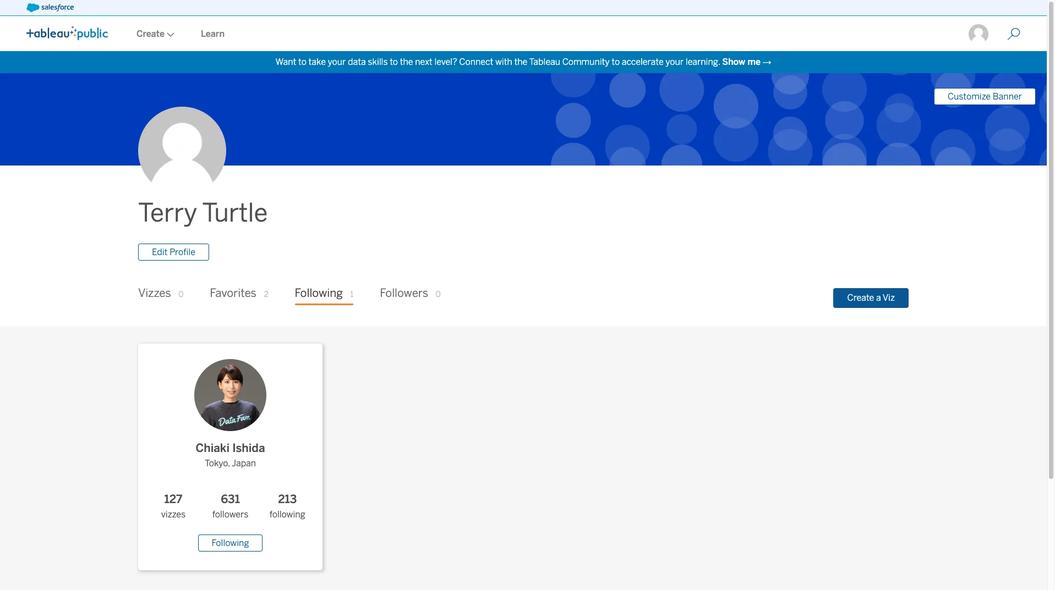 Task type: locate. For each thing, give the bounding box(es) containing it.
create inside create dropdown button
[[136, 29, 165, 39]]

1 to from the left
[[298, 57, 307, 67]]

following left 1
[[295, 287, 343, 300]]

0 right followers
[[436, 290, 441, 300]]

japan
[[232, 459, 256, 469]]

customize
[[948, 91, 991, 102]]

following
[[295, 287, 343, 300], [212, 538, 249, 549]]

tableau
[[529, 57, 560, 67]]

1 horizontal spatial to
[[390, 57, 398, 67]]

the
[[400, 57, 413, 67], [514, 57, 527, 67]]

to left take
[[298, 57, 307, 67]]

level?
[[435, 57, 457, 67]]

to left accelerate
[[612, 57, 620, 67]]

1 horizontal spatial create
[[847, 293, 874, 303]]

edit profile
[[152, 247, 195, 258]]

customize banner button
[[934, 88, 1036, 105]]

0 right vizzes
[[179, 290, 183, 300]]

create inside create a viz button
[[847, 293, 874, 303]]

0 vertical spatial create
[[136, 29, 165, 39]]

with
[[495, 57, 512, 67]]

your
[[328, 57, 346, 67], [666, 57, 684, 67]]

followers
[[380, 287, 428, 300]]

2 horizontal spatial to
[[612, 57, 620, 67]]

next
[[415, 57, 433, 67]]

show
[[722, 57, 745, 67]]

go to search image
[[994, 28, 1034, 41]]

a
[[876, 293, 881, 303]]

profile
[[170, 247, 195, 258]]

0 horizontal spatial the
[[400, 57, 413, 67]]

2 0 from the left
[[436, 290, 441, 300]]

0 horizontal spatial to
[[298, 57, 307, 67]]

following down followers
[[212, 538, 249, 549]]

your left learning.
[[666, 57, 684, 67]]

connect
[[459, 57, 493, 67]]

favorites
[[210, 287, 256, 300]]

create a viz
[[847, 293, 895, 303]]

0 horizontal spatial 0
[[179, 290, 183, 300]]

0 horizontal spatial following
[[212, 538, 249, 549]]

salesforce logo image
[[26, 3, 74, 12]]

skills
[[368, 57, 388, 67]]

your right take
[[328, 57, 346, 67]]

create button
[[123, 17, 188, 51]]

terry
[[138, 198, 197, 229]]

to
[[298, 57, 307, 67], [390, 57, 398, 67], [612, 57, 620, 67]]

1 horizontal spatial 0
[[436, 290, 441, 300]]

terry turtle
[[138, 198, 268, 229]]

vizzes
[[161, 510, 185, 520]]

community
[[562, 57, 610, 67]]

accelerate
[[622, 57, 664, 67]]

the left next
[[400, 57, 413, 67]]

1 horizontal spatial the
[[514, 57, 527, 67]]

631 followers
[[212, 493, 248, 520]]

edit profile button
[[138, 244, 209, 261]]

learn link
[[188, 17, 238, 51]]

viz
[[883, 293, 895, 303]]

0
[[179, 290, 183, 300], [436, 290, 441, 300]]

3 to from the left
[[612, 57, 620, 67]]

0 vertical spatial following
[[295, 287, 343, 300]]

chiaki ishida link
[[185, 351, 275, 457]]

the right with
[[514, 57, 527, 67]]

127 vizzes
[[161, 493, 185, 520]]

to right skills
[[390, 57, 398, 67]]

1 0 from the left
[[179, 290, 183, 300]]

following button
[[198, 535, 263, 552]]

edit
[[152, 247, 168, 258]]

create
[[136, 29, 165, 39], [847, 293, 874, 303]]

1 vertical spatial following
[[212, 538, 249, 549]]

0 horizontal spatial create
[[136, 29, 165, 39]]

2 to from the left
[[390, 57, 398, 67]]

create a viz button
[[834, 288, 909, 308]]

1
[[350, 290, 353, 300]]

1 horizontal spatial your
[[666, 57, 684, 67]]

1 vertical spatial create
[[847, 293, 874, 303]]

0 horizontal spatial your
[[328, 57, 346, 67]]

learn
[[201, 29, 225, 39]]

1 your from the left
[[328, 57, 346, 67]]



Task type: describe. For each thing, give the bounding box(es) containing it.
vizzes
[[138, 287, 171, 300]]

customize banner
[[948, 91, 1022, 102]]

0 for vizzes
[[179, 290, 183, 300]]

→
[[763, 57, 771, 67]]

127
[[164, 493, 182, 507]]

create for create a viz
[[847, 293, 874, 303]]

avatar image for chiaki ishida image
[[194, 360, 266, 432]]

following inside button
[[212, 538, 249, 549]]

terry.turtle image
[[968, 23, 990, 45]]

take
[[308, 57, 326, 67]]

want to take your data skills to the next level? connect with the tableau community to accelerate your learning. show me →
[[275, 57, 771, 67]]

learning.
[[686, 57, 720, 67]]

followers
[[212, 510, 248, 520]]

chiaki ishida
[[196, 442, 265, 455]]

avatar image
[[138, 107, 226, 195]]

me
[[748, 57, 761, 67]]

2
[[264, 290, 268, 300]]

data
[[348, 57, 366, 67]]

2 your from the left
[[666, 57, 684, 67]]

chiaki
[[196, 442, 230, 455]]

ishida
[[232, 442, 265, 455]]

turtle
[[202, 198, 268, 229]]

1 horizontal spatial following
[[295, 287, 343, 300]]

create for create
[[136, 29, 165, 39]]

213 following
[[270, 493, 305, 520]]

logo image
[[26, 26, 108, 40]]

1 the from the left
[[400, 57, 413, 67]]

banner
[[993, 91, 1022, 102]]

following
[[270, 510, 305, 520]]

want
[[275, 57, 296, 67]]

631
[[221, 493, 240, 507]]

0 for followers
[[436, 290, 441, 300]]

2 the from the left
[[514, 57, 527, 67]]

213
[[278, 493, 297, 507]]

show me link
[[722, 57, 761, 67]]

tokyo, japan
[[205, 459, 256, 469]]

tokyo,
[[205, 459, 230, 469]]



Task type: vqa. For each thing, say whether or not it's contained in the screenshot.
Show me link
yes



